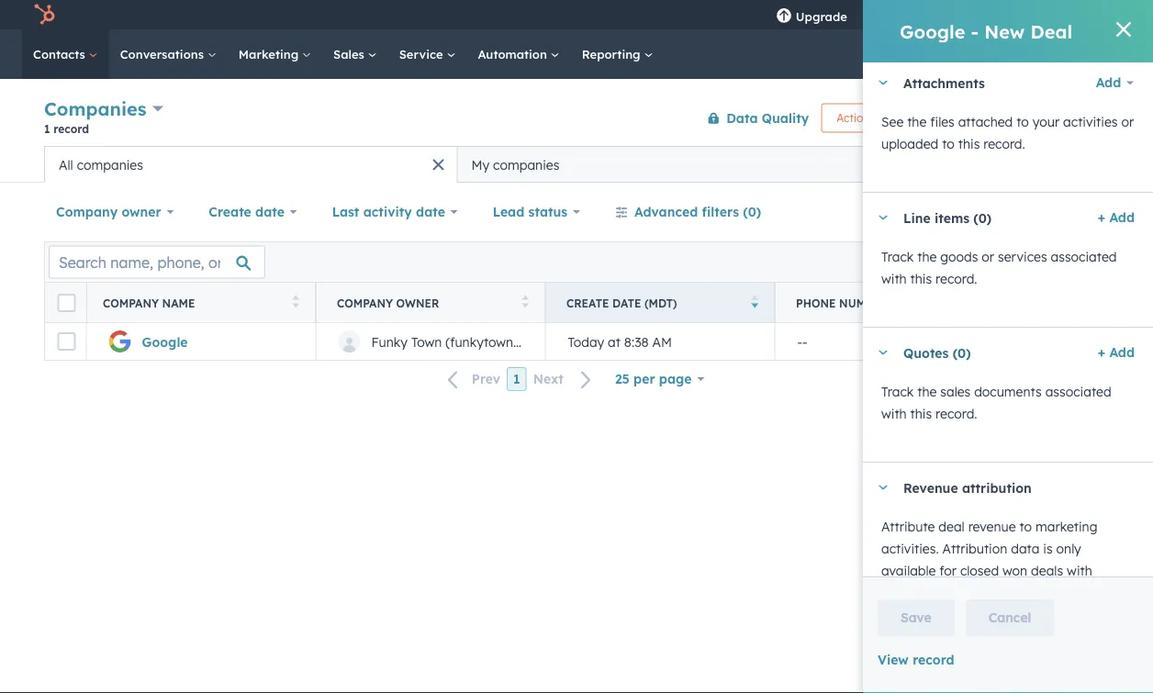 Task type: locate. For each thing, give the bounding box(es) containing it.
(0) for line items (0)
[[973, 210, 992, 226]]

contacts.
[[951, 585, 1007, 601]]

(0) inside dropdown button
[[973, 210, 992, 226]]

search image
[[1115, 48, 1127, 61]]

company owner button
[[44, 194, 186, 230]]

1 horizontal spatial create
[[566, 296, 609, 310]]

page
[[659, 371, 692, 387]]

0 vertical spatial the
[[907, 114, 927, 131]]

0 vertical spatial owner
[[122, 204, 161, 220]]

record. up (2/5)
[[984, 136, 1025, 153]]

the
[[907, 114, 927, 131], [917, 249, 937, 265], [917, 384, 937, 400]]

import button
[[913, 103, 981, 133]]

services
[[998, 249, 1047, 265]]

data quality
[[726, 110, 809, 126]]

1 press to sort. image from the left
[[292, 295, 299, 308]]

track for with
[[881, 249, 914, 265]]

record. inside track the goods or services associated with this record.
[[936, 271, 977, 288]]

1 + add from the top
[[1098, 210, 1135, 226]]

quotes
[[903, 345, 949, 361]]

1 for 1 record
[[44, 122, 50, 135]]

Search HubSpot search field
[[895, 39, 1120, 70]]

1 vertical spatial record.
[[936, 271, 977, 288]]

menu
[[763, 0, 1131, 29]]

attribute deal revenue to marketing activities. attribution data is only available for closed won deals with associated contacts.
[[881, 519, 1098, 601]]

2 horizontal spatial (0)
[[973, 210, 992, 226]]

record
[[53, 122, 89, 135], [913, 652, 954, 668]]

0 vertical spatial or
[[1121, 114, 1134, 131]]

1 vertical spatial associated
[[1045, 384, 1111, 400]]

1 horizontal spatial 1
[[513, 371, 520, 387]]

companies for all companies
[[77, 157, 143, 173]]

to
[[1017, 114, 1029, 131], [942, 136, 955, 153], [1019, 519, 1032, 535]]

0 vertical spatial record.
[[984, 136, 1025, 153]]

this
[[958, 136, 980, 153], [910, 271, 932, 288], [910, 406, 932, 422]]

track inside track the sales documents associated with this record.
[[881, 384, 914, 400]]

date down all companies button
[[255, 204, 285, 220]]

1 vertical spatial with
[[881, 406, 907, 422]]

track down line
[[881, 249, 914, 265]]

or right "goods"
[[982, 249, 994, 265]]

1 caret image from the top
[[878, 81, 889, 86]]

0 horizontal spatial save
[[901, 610, 932, 626]]

0 horizontal spatial date
[[255, 204, 285, 220]]

view inside button
[[1070, 205, 1093, 219]]

1 vertical spatial owner
[[396, 296, 439, 310]]

with up number
[[881, 271, 907, 288]]

0 vertical spatial with
[[881, 271, 907, 288]]

0 vertical spatial caret image
[[878, 216, 889, 220]]

1 vertical spatial caret image
[[878, 486, 889, 490]]

0 horizontal spatial 1
[[44, 122, 50, 135]]

lead status button
[[481, 194, 592, 230]]

1
[[44, 122, 50, 135], [513, 371, 520, 387]]

caret image up the 'attribute'
[[878, 486, 889, 490]]

1 horizontal spatial view
[[1070, 205, 1093, 219]]

companies for my companies
[[493, 157, 559, 173]]

(0) right filters
[[743, 204, 761, 220]]

create company
[[1007, 111, 1093, 125]]

associated right documents
[[1045, 384, 1111, 400]]

calling icon image
[[873, 7, 890, 24]]

1 down 'companies'
[[44, 122, 50, 135]]

line items (0)
[[903, 210, 992, 226]]

1 horizontal spatial companies
[[493, 157, 559, 173]]

2 vertical spatial to
[[1019, 519, 1032, 535]]

create inside popup button
[[209, 204, 251, 220]]

create for create date
[[209, 204, 251, 220]]

number
[[839, 296, 888, 310]]

(0) for advanced filters (0)
[[743, 204, 761, 220]]

calling icon button
[[866, 3, 897, 27]]

today
[[568, 333, 604, 350]]

1 for 1
[[513, 371, 520, 387]]

1 vertical spatial google
[[142, 333, 188, 350]]

caret image up see
[[878, 81, 889, 86]]

1 horizontal spatial press to sort. image
[[522, 295, 529, 308]]

save up view record link
[[901, 610, 932, 626]]

owner up 'town'
[[396, 296, 439, 310]]

0 vertical spatial view
[[939, 156, 969, 172]]

1 horizontal spatial or
[[1121, 114, 1134, 131]]

0 vertical spatial + add button
[[1098, 207, 1135, 229]]

date right activity
[[416, 204, 445, 220]]

columns
[[1050, 255, 1093, 269]]

company left name
[[103, 296, 159, 310]]

company owner inside popup button
[[56, 204, 161, 220]]

0 vertical spatial track
[[881, 249, 914, 265]]

1 vertical spatial 1
[[513, 371, 520, 387]]

caret image left line
[[878, 216, 889, 220]]

column header
[[1004, 283, 1153, 323]]

with inside track the goods or services associated with this record.
[[881, 271, 907, 288]]

lead
[[493, 204, 524, 220]]

1 vertical spatial create
[[209, 204, 251, 220]]

(funkytownclown1@gmail.com)
[[445, 333, 634, 350]]

0 horizontal spatial or
[[982, 249, 994, 265]]

next button
[[527, 367, 603, 392]]

0 horizontal spatial create
[[209, 204, 251, 220]]

view inside popup button
[[939, 156, 969, 172]]

2 press to sort. image from the left
[[522, 295, 529, 308]]

phone
[[796, 296, 836, 310]]

1 vertical spatial company owner
[[337, 296, 439, 310]]

2 vertical spatial record.
[[936, 406, 977, 422]]

0 vertical spatial +
[[1098, 210, 1105, 226]]

all companies button
[[44, 146, 457, 183]]

0 vertical spatial 1
[[44, 122, 50, 135]]

2 vertical spatial with
[[1067, 563, 1092, 579]]

record. inside see the files attached to your activities or uploaded to this record.
[[984, 136, 1025, 153]]

create
[[1007, 111, 1042, 125], [209, 204, 251, 220], [566, 296, 609, 310]]

town
[[411, 333, 442, 350]]

press to sort. image for first press to sort. element
[[292, 295, 299, 308]]

company owner
[[56, 204, 161, 220], [337, 296, 439, 310]]

record inside companies banner
[[53, 122, 89, 135]]

-
[[971, 20, 979, 43], [797, 333, 802, 350], [802, 333, 807, 350]]

0 vertical spatial caret image
[[878, 81, 889, 86]]

1 inside companies banner
[[44, 122, 50, 135]]

8:38
[[624, 333, 649, 350]]

1 horizontal spatial company owner
[[337, 296, 439, 310]]

0 vertical spatial associated
[[1051, 249, 1117, 265]]

1 date from the left
[[255, 204, 285, 220]]

company owner up funky
[[337, 296, 439, 310]]

funky
[[1070, 7, 1102, 22]]

+ add
[[1098, 210, 1135, 226], [1098, 345, 1135, 361]]

0 vertical spatial save
[[1042, 205, 1067, 219]]

record down 'companies'
[[53, 122, 89, 135]]

upgrade
[[796, 9, 847, 24]]

view
[[939, 156, 969, 172], [1070, 205, 1093, 219]]

associated inside attribute deal revenue to marketing activities. attribution data is only available for closed won deals with associated contacts.
[[881, 585, 947, 601]]

export button
[[945, 250, 1003, 274]]

contacts
[[33, 46, 89, 62]]

edit
[[1026, 255, 1046, 269]]

1 companies from the left
[[77, 157, 143, 173]]

(0) right quotes
[[953, 345, 971, 361]]

0 horizontal spatial press to sort. element
[[292, 295, 299, 311]]

data
[[1011, 541, 1040, 557]]

caret image inside 'attachments' dropdown button
[[878, 81, 889, 86]]

2 track from the top
[[881, 384, 914, 400]]

save
[[1042, 205, 1067, 219], [901, 610, 932, 626]]

1 horizontal spatial (0)
[[953, 345, 971, 361]]

view record
[[878, 652, 954, 668]]

associated inside track the goods or services associated with this record.
[[1051, 249, 1117, 265]]

to up data
[[1019, 519, 1032, 535]]

2 vertical spatial the
[[917, 384, 937, 400]]

0 vertical spatial create
[[1007, 111, 1042, 125]]

1 horizontal spatial record
[[913, 652, 954, 668]]

record. down sales
[[936, 406, 977, 422]]

1 + add button from the top
[[1098, 207, 1135, 229]]

caret image inside line items (0) dropdown button
[[878, 216, 889, 220]]

save up edit columns
[[1042, 205, 1067, 219]]

the left "goods"
[[917, 249, 937, 265]]

the inside track the sales documents associated with this record.
[[917, 384, 937, 400]]

with down quotes
[[881, 406, 907, 422]]

companies right all
[[77, 157, 143, 173]]

the inside see the files attached to your activities or uploaded to this record.
[[907, 114, 927, 131]]

track the sales documents associated with this record.
[[881, 384, 1111, 422]]

2 vertical spatial associated
[[881, 585, 947, 601]]

the left sales
[[917, 384, 937, 400]]

settings image
[[981, 8, 997, 24]]

(0) inside button
[[743, 204, 761, 220]]

the inside track the goods or services associated with this record.
[[917, 249, 937, 265]]

to inside attribute deal revenue to marketing activities. attribution data is only available for closed won deals with associated contacts.
[[1019, 519, 1032, 535]]

1 + from the top
[[1098, 210, 1105, 226]]

(0) right items
[[973, 210, 992, 226]]

0 horizontal spatial company owner
[[56, 204, 161, 220]]

(2/5)
[[973, 156, 1005, 172]]

caret image
[[878, 81, 889, 86], [878, 486, 889, 490]]

company owner down all companies
[[56, 204, 161, 220]]

1 vertical spatial or
[[982, 249, 994, 265]]

1 button
[[507, 367, 527, 391]]

this down quotes
[[910, 406, 932, 422]]

2 vertical spatial this
[[910, 406, 932, 422]]

all
[[59, 157, 73, 173]]

this up add view (2/5)
[[958, 136, 980, 153]]

1 vertical spatial the
[[917, 249, 937, 265]]

owner
[[122, 204, 161, 220], [396, 296, 439, 310]]

2 caret image from the top
[[878, 486, 889, 490]]

companies inside all companies button
[[77, 157, 143, 173]]

activity
[[363, 204, 412, 220]]

owner inside company owner popup button
[[122, 204, 161, 220]]

0 vertical spatial record
[[53, 122, 89, 135]]

track inside track the goods or services associated with this record.
[[881, 249, 914, 265]]

+ add button
[[1098, 207, 1135, 229], [1098, 342, 1135, 364]]

sales
[[940, 384, 971, 400]]

0 horizontal spatial companies
[[77, 157, 143, 173]]

1 inside button
[[513, 371, 520, 387]]

1 vertical spatial + add
[[1098, 345, 1135, 361]]

2 + add button from the top
[[1098, 342, 1135, 364]]

save button
[[878, 600, 955, 636]]

2 date from the left
[[416, 204, 445, 220]]

associated right edit
[[1051, 249, 1117, 265]]

menu item
[[860, 0, 864, 29]]

0 vertical spatial google
[[900, 20, 965, 43]]

view
[[878, 652, 909, 668]]

with down only
[[1067, 563, 1092, 579]]

2 caret image from the top
[[878, 351, 889, 355]]

1 horizontal spatial press to sort. element
[[522, 295, 529, 311]]

google
[[900, 20, 965, 43], [142, 333, 188, 350]]

create inside button
[[1007, 111, 1042, 125]]

date inside last activity date popup button
[[416, 204, 445, 220]]

create date button
[[197, 194, 309, 230]]

to left your
[[1017, 114, 1029, 131]]

1 vertical spatial record
[[913, 652, 954, 668]]

(mdt)
[[645, 296, 677, 310]]

activities
[[1063, 114, 1118, 131]]

2 horizontal spatial create
[[1007, 111, 1042, 125]]

owner up the search name, phone, or domain search box
[[122, 204, 161, 220]]

company up funky
[[337, 296, 393, 310]]

1 vertical spatial + add button
[[1098, 342, 1135, 364]]

0 vertical spatial this
[[958, 136, 980, 153]]

press to sort. image
[[292, 295, 299, 308], [522, 295, 529, 308]]

1 vertical spatial caret image
[[878, 351, 889, 355]]

2 + from the top
[[1098, 345, 1105, 361]]

1 horizontal spatial google
[[900, 20, 965, 43]]

next
[[533, 371, 564, 387]]

or right activities
[[1121, 114, 1134, 131]]

associated inside track the sales documents associated with this record.
[[1045, 384, 1111, 400]]

company down all companies
[[56, 204, 118, 220]]

this left export button on the top of page
[[910, 271, 932, 288]]

record right view
[[913, 652, 954, 668]]

+
[[1098, 210, 1105, 226], [1098, 345, 1105, 361]]

funky button
[[1039, 0, 1129, 29]]

marketing
[[1036, 519, 1098, 535]]

or inside track the goods or services associated with this record.
[[982, 249, 994, 265]]

1 vertical spatial track
[[881, 384, 914, 400]]

create for create date (mdt)
[[566, 296, 609, 310]]

last
[[332, 204, 359, 220]]

caret image left quotes
[[878, 351, 889, 355]]

record. down "goods"
[[936, 271, 977, 288]]

1 horizontal spatial date
[[416, 204, 445, 220]]

1 vertical spatial this
[[910, 271, 932, 288]]

0 horizontal spatial press to sort. image
[[292, 295, 299, 308]]

caret image
[[878, 216, 889, 220], [878, 351, 889, 355]]

press to sort. element
[[292, 295, 299, 311], [522, 295, 529, 311]]

0 vertical spatial + add
[[1098, 210, 1135, 226]]

1 vertical spatial +
[[1098, 345, 1105, 361]]

upgrade image
[[776, 8, 792, 25]]

0 horizontal spatial google
[[142, 333, 188, 350]]

hubspot image
[[33, 4, 55, 26]]

record.
[[984, 136, 1025, 153], [936, 271, 977, 288], [936, 406, 977, 422]]

+ add button for track the goods or services associated with this record.
[[1098, 207, 1135, 229]]

0 horizontal spatial record
[[53, 122, 89, 135]]

1 horizontal spatial save
[[1042, 205, 1067, 219]]

caret image for quotes (0)
[[878, 351, 889, 355]]

caret image for attachments
[[878, 81, 889, 86]]

track down quotes
[[881, 384, 914, 400]]

phone number
[[796, 296, 888, 310]]

0 vertical spatial company owner
[[56, 204, 161, 220]]

the up uploaded
[[907, 114, 927, 131]]

google down name
[[142, 333, 188, 350]]

1 vertical spatial view
[[1070, 205, 1093, 219]]

attachments button
[[863, 58, 1077, 108]]

associated down available
[[881, 585, 947, 601]]

add button
[[1084, 65, 1135, 102]]

companies right the my at the left of page
[[493, 157, 559, 173]]

0 horizontal spatial view
[[939, 156, 969, 172]]

2 vertical spatial create
[[566, 296, 609, 310]]

caret image inside quotes (0) dropdown button
[[878, 351, 889, 355]]

caret image inside "revenue attribution" dropdown button
[[878, 486, 889, 490]]

create for create company
[[1007, 111, 1042, 125]]

1 right prev at the bottom left of the page
[[513, 371, 520, 387]]

to up add view (2/5)
[[942, 136, 955, 153]]

- for google
[[971, 20, 979, 43]]

0 horizontal spatial (0)
[[743, 204, 761, 220]]

1 vertical spatial save
[[901, 610, 932, 626]]

track for this
[[881, 384, 914, 400]]

export
[[957, 255, 991, 269]]

companies inside my companies "button"
[[493, 157, 559, 173]]

my companies button
[[457, 146, 870, 183]]

company
[[56, 204, 118, 220], [103, 296, 159, 310], [337, 296, 393, 310]]

am
[[652, 333, 672, 350]]

view left (2/5)
[[939, 156, 969, 172]]

google up attachments
[[900, 20, 965, 43]]

record for view record
[[913, 652, 954, 668]]

1 track from the top
[[881, 249, 914, 265]]

view up columns at the top right of the page
[[1070, 205, 1093, 219]]

1 caret image from the top
[[878, 216, 889, 220]]

0 horizontal spatial owner
[[122, 204, 161, 220]]

2 companies from the left
[[493, 157, 559, 173]]

2 + add from the top
[[1098, 345, 1135, 361]]



Task type: vqa. For each thing, say whether or not it's contained in the screenshot.
allow to the top
no



Task type: describe. For each thing, give the bounding box(es) containing it.
the for goods
[[917, 249, 937, 265]]

this inside track the sales documents associated with this record.
[[910, 406, 932, 422]]

- for -
[[802, 333, 807, 350]]

descending sort. press to sort ascending. image
[[751, 295, 758, 308]]

your
[[1033, 114, 1060, 131]]

help image
[[950, 8, 967, 25]]

prev button
[[437, 367, 507, 392]]

+ add for track the sales documents associated with this record.
[[1098, 345, 1135, 361]]

cancel button
[[966, 600, 1054, 636]]

or inside see the files attached to your activities or uploaded to this record.
[[1121, 114, 1134, 131]]

view for save
[[1070, 205, 1093, 219]]

for
[[939, 563, 957, 579]]

conversations
[[120, 46, 207, 62]]

see
[[881, 114, 904, 131]]

conversations link
[[109, 29, 227, 79]]

items
[[935, 210, 970, 226]]

1 horizontal spatial owner
[[396, 296, 439, 310]]

company inside popup button
[[56, 204, 118, 220]]

add view (2/5) button
[[878, 146, 1027, 183]]

google for google - new deal
[[900, 20, 965, 43]]

status
[[528, 204, 568, 220]]

2 press to sort. element from the left
[[522, 295, 529, 311]]

caret image for line items (0)
[[878, 216, 889, 220]]

per
[[634, 371, 655, 387]]

edit columns
[[1026, 255, 1093, 269]]

companies button
[[44, 95, 163, 122]]

track the goods or services associated with this record.
[[881, 249, 1117, 288]]

cancel
[[989, 610, 1031, 626]]

files
[[930, 114, 955, 131]]

descending sort. press to sort ascending. element
[[751, 295, 758, 311]]

revenue
[[968, 519, 1016, 535]]

caret image for revenue attribution
[[878, 486, 889, 490]]

save for save
[[901, 610, 932, 626]]

hubspot link
[[22, 4, 69, 26]]

automation link
[[467, 29, 571, 79]]

quality
[[762, 110, 809, 126]]

google for google 'link'
[[142, 333, 188, 350]]

-- button
[[775, 323, 1004, 360]]

my
[[471, 157, 490, 173]]

service link
[[388, 29, 467, 79]]

25
[[615, 371, 630, 387]]

service
[[399, 46, 447, 62]]

with inside attribute deal revenue to marketing activities. attribution data is only available for closed won deals with associated contacts.
[[1067, 563, 1092, 579]]

data
[[726, 110, 758, 126]]

advanced filters (0)
[[634, 204, 761, 220]]

companies
[[44, 97, 146, 120]]

0 vertical spatial to
[[1017, 114, 1029, 131]]

press to sort. image for 2nd press to sort. element
[[522, 295, 529, 308]]

filters
[[702, 204, 739, 220]]

sales link
[[322, 29, 388, 79]]

help button
[[943, 0, 974, 29]]

save view
[[1042, 205, 1093, 219]]

+ add for track the goods or services associated with this record.
[[1098, 210, 1135, 226]]

import
[[928, 111, 965, 125]]

marketing link
[[227, 29, 322, 79]]

1 press to sort. element from the left
[[292, 295, 299, 311]]

create company button
[[992, 103, 1109, 133]]

available
[[881, 563, 936, 579]]

companies banner
[[44, 94, 1109, 146]]

add view (2/5)
[[910, 156, 1005, 172]]

uploaded
[[881, 136, 939, 153]]

line
[[903, 210, 931, 226]]

attached
[[958, 114, 1013, 131]]

quotes (0) button
[[863, 328, 1090, 378]]

today at 8:38 am
[[568, 333, 672, 350]]

search button
[[1105, 39, 1137, 70]]

documents
[[974, 384, 1042, 400]]

Search name, phone, or domain search field
[[49, 246, 265, 279]]

only
[[1056, 541, 1081, 557]]

save for save view
[[1042, 205, 1067, 219]]

actions button
[[821, 103, 901, 133]]

deal
[[939, 519, 965, 535]]

marketplaces image
[[912, 8, 928, 25]]

my companies
[[471, 157, 559, 173]]

edit columns button
[[1014, 250, 1104, 274]]

record. inside track the sales documents associated with this record.
[[936, 406, 977, 422]]

won
[[1003, 563, 1027, 579]]

activities.
[[881, 541, 939, 557]]

create date
[[209, 204, 285, 220]]

quotes (0)
[[903, 345, 971, 361]]

close image
[[1116, 22, 1131, 37]]

+ for track the sales documents associated with this record.
[[1098, 345, 1105, 361]]

this inside track the goods or services associated with this record.
[[910, 271, 932, 288]]

sales
[[333, 46, 368, 62]]

1 vertical spatial to
[[942, 136, 955, 153]]

attribution
[[942, 541, 1007, 557]]

prev
[[472, 371, 500, 387]]

company name
[[103, 296, 195, 310]]

the for files
[[907, 114, 927, 131]]

date inside create date popup button
[[255, 204, 285, 220]]

advanced filters (0) button
[[603, 194, 773, 230]]

view for add
[[939, 156, 969, 172]]

+ add button for track the sales documents associated with this record.
[[1098, 342, 1135, 364]]

the for sales
[[917, 384, 937, 400]]

attachments
[[903, 75, 985, 91]]

google - new deal
[[900, 20, 1073, 43]]

+ for track the goods or services associated with this record.
[[1098, 210, 1105, 226]]

funky town image
[[1050, 6, 1067, 23]]

marketing
[[239, 46, 302, 62]]

reporting link
[[571, 29, 664, 79]]

data quality button
[[695, 100, 810, 136]]

create date (mdt)
[[566, 296, 677, 310]]

record for 1 record
[[53, 122, 89, 135]]

closed
[[960, 563, 999, 579]]

advanced
[[634, 204, 698, 220]]

with inside track the sales documents associated with this record.
[[881, 406, 907, 422]]

last activity date button
[[320, 194, 470, 230]]

pagination navigation
[[437, 367, 603, 392]]

at
[[608, 333, 621, 350]]

notifications image
[[1012, 8, 1028, 25]]

(0) inside dropdown button
[[953, 345, 971, 361]]

see the files attached to your activities or uploaded to this record.
[[881, 114, 1134, 153]]

deal
[[1030, 20, 1073, 43]]

this inside see the files attached to your activities or uploaded to this record.
[[958, 136, 980, 153]]

--
[[797, 333, 807, 350]]

reporting
[[582, 46, 644, 62]]

menu containing funky
[[763, 0, 1131, 29]]

actions
[[837, 111, 875, 125]]



